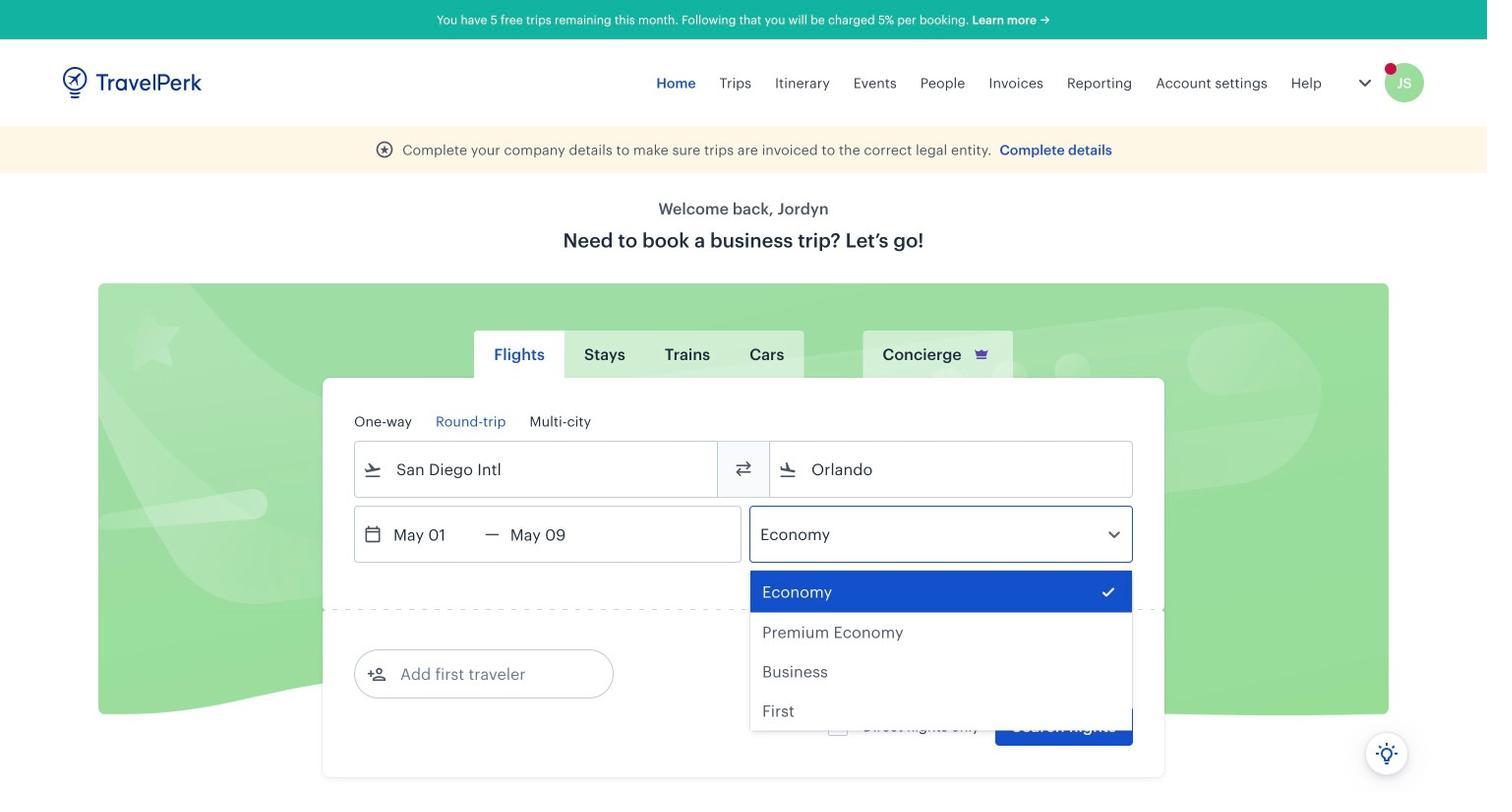 Task type: locate. For each thing, give the bounding box(es) containing it.
Return text field
[[500, 507, 602, 562]]

To search field
[[798, 454, 1107, 485]]



Task type: describe. For each thing, give the bounding box(es) containing it.
From search field
[[383, 454, 692, 485]]

Depart text field
[[383, 507, 485, 562]]

Add first traveler search field
[[387, 658, 591, 690]]



